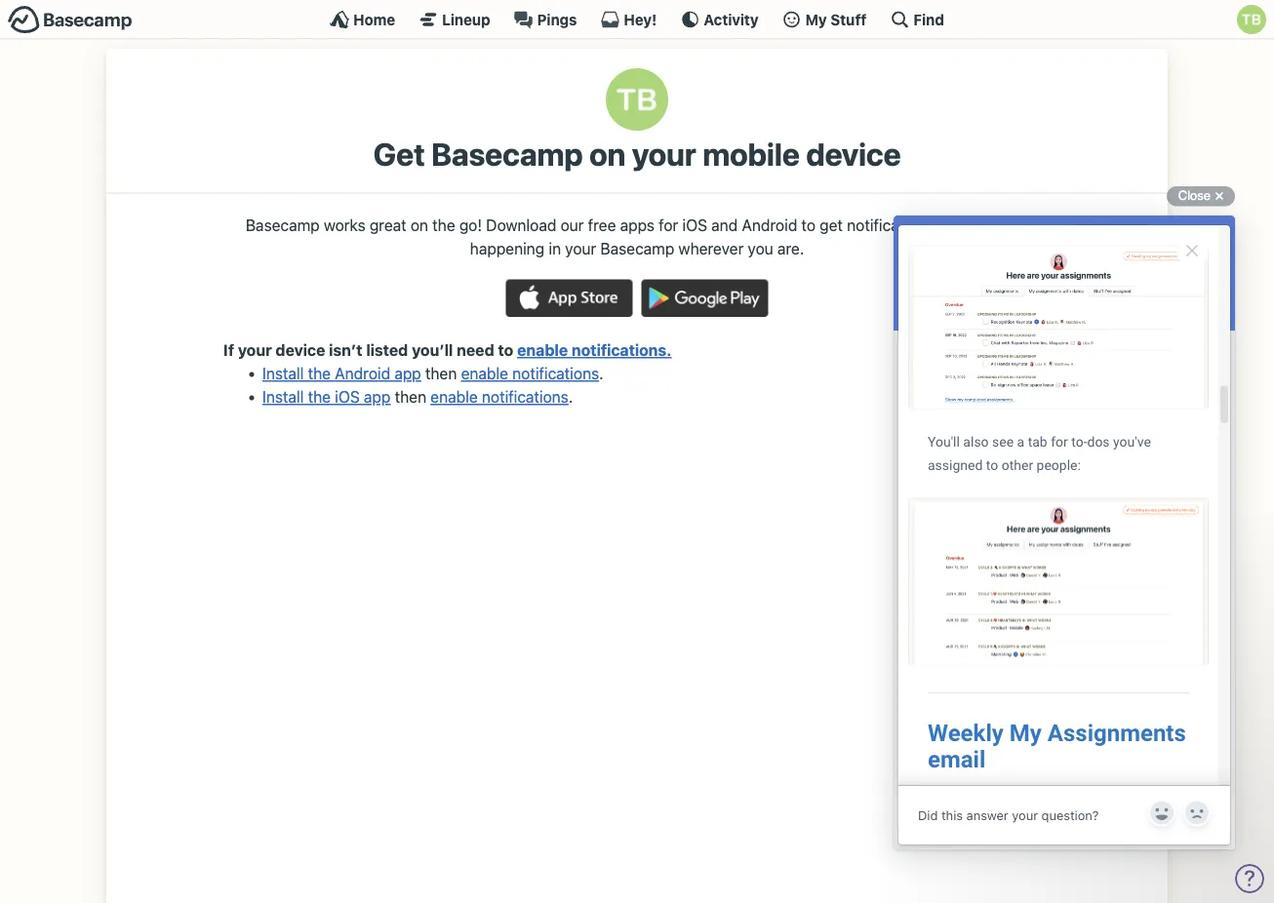 Task type: describe. For each thing, give the bounding box(es) containing it.
enable notifications link for install the android app
[[461, 364, 599, 383]]

enable notifications link for install the ios app
[[431, 388, 569, 406]]

2 vertical spatial the
[[308, 388, 331, 406]]

your inside if your device isn't listed you'll need to enable notifications. install the android app then enable notifications . install the ios app then enable notifications .
[[238, 341, 272, 360]]

get
[[373, 136, 425, 173]]

notifications.
[[572, 341, 672, 360]]

apps
[[620, 216, 655, 234]]

go!
[[459, 216, 482, 234]]

about
[[938, 216, 979, 234]]

my stuff
[[806, 11, 867, 28]]

to inside if your device isn't listed you'll need to enable notifications. install the android app then enable notifications . install the ios app then enable notifications .
[[498, 341, 514, 360]]

activity link
[[680, 10, 759, 29]]

home link
[[330, 10, 395, 29]]

you
[[748, 239, 774, 258]]

basecamp works great on the go! download our free apps for ios and android to get notifications about what's happening in your basecamp wherever you are.
[[246, 216, 1029, 258]]

tim burton image
[[606, 68, 668, 131]]

close button
[[1167, 184, 1235, 208]]

notifications for about
[[847, 216, 934, 234]]

0 vertical spatial basecamp
[[431, 136, 583, 173]]

download on the app store image
[[506, 279, 633, 317]]

android inside if your device isn't listed you'll need to enable notifications. install the android app then enable notifications . install the ios app then enable notifications .
[[335, 364, 390, 383]]

android inside basecamp works great on the go! download our free apps for ios and android to get notifications about what's happening in your basecamp wherever you are.
[[742, 216, 798, 234]]

find button
[[890, 10, 945, 29]]

if your device isn't listed you'll need to enable notifications. install the android app then enable notifications . install the ios app then enable notifications .
[[223, 341, 672, 406]]

activity
[[704, 11, 759, 28]]

on inside basecamp works great on the go! download our free apps for ios and android to get notifications about what's happening in your basecamp wherever you are.
[[411, 216, 428, 234]]

1 vertical spatial app
[[364, 388, 391, 406]]

lineup
[[442, 11, 490, 28]]

2 horizontal spatial your
[[632, 136, 696, 173]]

stuff
[[831, 11, 867, 28]]

0 horizontal spatial .
[[569, 388, 573, 406]]

0 vertical spatial then
[[425, 364, 457, 383]]

0 vertical spatial on
[[589, 136, 626, 173]]

my
[[806, 11, 827, 28]]

0 vertical spatial device
[[806, 136, 901, 173]]

find
[[914, 11, 945, 28]]

main element
[[0, 0, 1274, 39]]

2 install from the top
[[263, 388, 304, 406]]

switch accounts image
[[8, 5, 133, 35]]

ios inside if your device isn't listed you'll need to enable notifications. install the android app then enable notifications . install the ios app then enable notifications .
[[335, 388, 360, 406]]

1 vertical spatial the
[[308, 364, 331, 383]]

our
[[561, 216, 584, 234]]

to inside basecamp works great on the go! download our free apps for ios and android to get notifications about what's happening in your basecamp wherever you are.
[[802, 216, 816, 234]]

2 vertical spatial basecamp
[[601, 239, 675, 258]]

works
[[324, 216, 366, 234]]

what's
[[983, 216, 1029, 234]]



Task type: locate. For each thing, give the bounding box(es) containing it.
install down install the android app link
[[263, 388, 304, 406]]

ios right 'for'
[[683, 216, 708, 234]]

the
[[432, 216, 455, 234], [308, 364, 331, 383], [308, 388, 331, 406]]

0 vertical spatial the
[[432, 216, 455, 234]]

0 horizontal spatial to
[[498, 341, 514, 360]]

my stuff button
[[782, 10, 867, 29]]

1 horizontal spatial app
[[395, 364, 421, 383]]

0 vertical spatial enable
[[517, 341, 568, 360]]

app down install the android app link
[[364, 388, 391, 406]]

install the android app link
[[263, 364, 421, 383]]

2 horizontal spatial basecamp
[[601, 239, 675, 258]]

app
[[395, 364, 421, 383], [364, 388, 391, 406]]

the down install the android app link
[[308, 388, 331, 406]]

0 horizontal spatial app
[[364, 388, 391, 406]]

pings button
[[514, 10, 577, 29]]

basecamp up download
[[431, 136, 583, 173]]

0 vertical spatial .
[[599, 364, 604, 383]]

1 vertical spatial to
[[498, 341, 514, 360]]

0 horizontal spatial ios
[[335, 388, 360, 406]]

1 vertical spatial .
[[569, 388, 573, 406]]

1 vertical spatial enable notifications link
[[431, 388, 569, 406]]

your down tim burton image
[[632, 136, 696, 173]]

device left isn't
[[276, 341, 325, 360]]

1 vertical spatial enable
[[461, 364, 508, 383]]

lineup link
[[419, 10, 490, 29]]

basecamp down apps
[[601, 239, 675, 258]]

1 vertical spatial device
[[276, 341, 325, 360]]

1 horizontal spatial .
[[599, 364, 604, 383]]

enable notifications. link
[[517, 341, 672, 360]]

2 vertical spatial enable
[[431, 388, 478, 406]]

device up get
[[806, 136, 901, 173]]

0 vertical spatial install
[[263, 364, 304, 383]]

in
[[549, 239, 561, 258]]

notifications down enable notifications. link
[[513, 364, 599, 383]]

get
[[820, 216, 843, 234]]

0 vertical spatial enable notifications link
[[461, 364, 599, 383]]

notifications right get
[[847, 216, 934, 234]]

1 horizontal spatial on
[[589, 136, 626, 173]]

on right 'great' at left top
[[411, 216, 428, 234]]

free
[[588, 216, 616, 234]]

and
[[712, 216, 738, 234]]

android down isn't
[[335, 364, 390, 383]]

1 horizontal spatial basecamp
[[431, 136, 583, 173]]

ios down install the android app link
[[335, 388, 360, 406]]

pings
[[537, 11, 577, 28]]

enable
[[517, 341, 568, 360], [461, 364, 508, 383], [431, 388, 478, 406]]

1 vertical spatial then
[[395, 388, 427, 406]]

android up you
[[742, 216, 798, 234]]

1 horizontal spatial ios
[[683, 216, 708, 234]]

enable notifications link
[[461, 364, 599, 383], [431, 388, 569, 406]]

notifications
[[847, 216, 934, 234], [513, 364, 599, 383], [482, 388, 569, 406]]

device inside if your device isn't listed you'll need to enable notifications. install the android app then enable notifications . install the ios app then enable notifications .
[[276, 341, 325, 360]]

1 vertical spatial your
[[565, 239, 596, 258]]

basecamp left works
[[246, 216, 320, 234]]

0 horizontal spatial basecamp
[[246, 216, 320, 234]]

close
[[1179, 188, 1211, 203]]

wherever
[[679, 239, 744, 258]]

0 horizontal spatial your
[[238, 341, 272, 360]]

2 vertical spatial your
[[238, 341, 272, 360]]

device
[[806, 136, 901, 173], [276, 341, 325, 360]]

basecamp
[[431, 136, 583, 173], [246, 216, 320, 234], [601, 239, 675, 258]]

0 horizontal spatial on
[[411, 216, 428, 234]]

1 vertical spatial ios
[[335, 388, 360, 406]]

the left "go!"
[[432, 216, 455, 234]]

0 horizontal spatial device
[[276, 341, 325, 360]]

the up install the ios app link
[[308, 364, 331, 383]]

you'll
[[412, 341, 453, 360]]

on
[[589, 136, 626, 173], [411, 216, 428, 234]]

for
[[659, 216, 678, 234]]

isn't
[[329, 341, 362, 360]]

1 vertical spatial on
[[411, 216, 428, 234]]

1 vertical spatial android
[[335, 364, 390, 383]]

need
[[457, 341, 494, 360]]

1 install from the top
[[263, 364, 304, 383]]

ios
[[683, 216, 708, 234], [335, 388, 360, 406]]

0 vertical spatial notifications
[[847, 216, 934, 234]]

0 vertical spatial app
[[395, 364, 421, 383]]

0 vertical spatial ios
[[683, 216, 708, 234]]

listed
[[366, 341, 408, 360]]

great
[[370, 216, 407, 234]]

then
[[425, 364, 457, 383], [395, 388, 427, 406]]

get basecamp on your mobile device
[[373, 136, 901, 173]]

0 vertical spatial android
[[742, 216, 798, 234]]

0 vertical spatial to
[[802, 216, 816, 234]]

your inside basecamp works great on the go! download our free apps for ios and android to get notifications about what's happening in your basecamp wherever you are.
[[565, 239, 596, 258]]

1 vertical spatial basecamp
[[246, 216, 320, 234]]

your down our on the top
[[565, 239, 596, 258]]

to
[[802, 216, 816, 234], [498, 341, 514, 360]]

notifications for .
[[513, 364, 599, 383]]

to left get
[[802, 216, 816, 234]]

app down 'listed'
[[395, 364, 421, 383]]

on down tim burton image
[[589, 136, 626, 173]]

1 horizontal spatial to
[[802, 216, 816, 234]]

1 vertical spatial install
[[263, 388, 304, 406]]

install the ios app link
[[263, 388, 391, 406]]

1 horizontal spatial android
[[742, 216, 798, 234]]

hey! button
[[601, 10, 657, 29]]

0 horizontal spatial android
[[335, 364, 390, 383]]

1 horizontal spatial device
[[806, 136, 901, 173]]

android
[[742, 216, 798, 234], [335, 364, 390, 383]]

2 vertical spatial notifications
[[482, 388, 569, 406]]

ios inside basecamp works great on the go! download our free apps for ios and android to get notifications about what's happening in your basecamp wherever you are.
[[683, 216, 708, 234]]

download on the play store image
[[642, 279, 769, 317]]

cross small image
[[1208, 184, 1232, 208], [1208, 184, 1232, 208]]

install up install the ios app link
[[263, 364, 304, 383]]

to right need
[[498, 341, 514, 360]]

1 vertical spatial notifications
[[513, 364, 599, 383]]

if
[[223, 341, 234, 360]]

tim burton image
[[1237, 5, 1267, 34]]

hey!
[[624, 11, 657, 28]]

notifications down need
[[482, 388, 569, 406]]

install
[[263, 364, 304, 383], [263, 388, 304, 406]]

notifications inside basecamp works great on the go! download our free apps for ios and android to get notifications about what's happening in your basecamp wherever you are.
[[847, 216, 934, 234]]

.
[[599, 364, 604, 383], [569, 388, 573, 406]]

your right if
[[238, 341, 272, 360]]

0 vertical spatial your
[[632, 136, 696, 173]]

the inside basecamp works great on the go! download our free apps for ios and android to get notifications about what's happening in your basecamp wherever you are.
[[432, 216, 455, 234]]

download
[[486, 216, 557, 234]]

1 horizontal spatial your
[[565, 239, 596, 258]]

your
[[632, 136, 696, 173], [565, 239, 596, 258], [238, 341, 272, 360]]

are.
[[778, 239, 804, 258]]

mobile
[[703, 136, 800, 173]]

home
[[353, 11, 395, 28]]

happening
[[470, 239, 545, 258]]



Task type: vqa. For each thing, say whether or not it's contained in the screenshot.
Close button
yes



